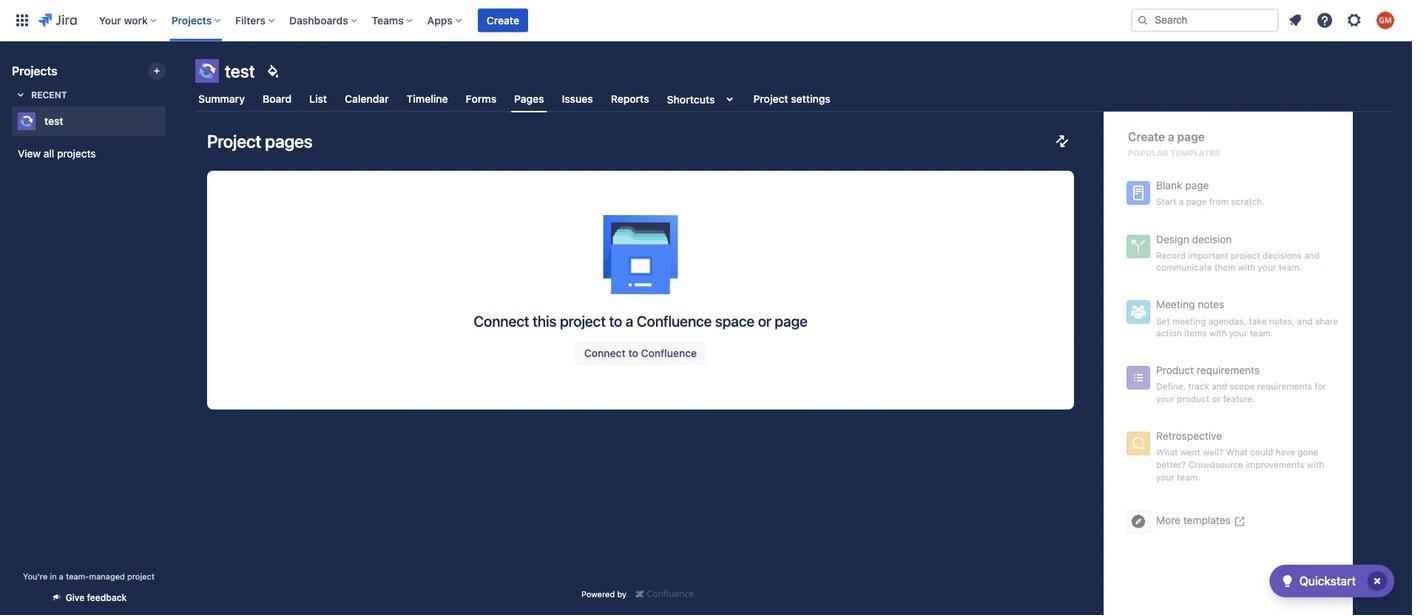 Task type: locate. For each thing, give the bounding box(es) containing it.
project left settings
[[754, 93, 788, 105]]

test down recent
[[44, 115, 63, 127]]

create right apps dropdown button
[[487, 14, 519, 26]]

calendar
[[345, 93, 389, 105]]

connect left this
[[474, 312, 529, 330]]

test left set background color image
[[225, 61, 255, 81]]

0 vertical spatial test
[[225, 61, 255, 81]]

appswitcher icon image
[[13, 11, 31, 29]]

apps
[[427, 14, 453, 26]]

create
[[487, 14, 519, 26], [1128, 130, 1165, 144]]

projects up collapse recent projects image
[[12, 64, 57, 78]]

to down the connect this project to a confluence space or page
[[629, 347, 638, 360]]

issues
[[562, 93, 593, 105]]

0 horizontal spatial project
[[207, 131, 261, 152]]

1 vertical spatial confluence
[[641, 347, 697, 360]]

dashboards
[[289, 14, 348, 26]]

board link
[[260, 86, 295, 112]]

projects up sidebar navigation icon
[[171, 14, 212, 26]]

page up templates at the right of the page
[[1178, 130, 1205, 144]]

1 horizontal spatial to
[[629, 347, 638, 360]]

popular
[[1128, 148, 1169, 158]]

1 horizontal spatial project
[[560, 312, 606, 330]]

project
[[754, 93, 788, 105], [207, 131, 261, 152]]

all
[[44, 148, 54, 160]]

1 vertical spatial page
[[775, 312, 808, 330]]

create inside create a page popular templates
[[1128, 130, 1165, 144]]

powered by
[[582, 590, 627, 599]]

your
[[99, 14, 121, 26]]

check image
[[1279, 573, 1297, 590]]

quickstart
[[1300, 575, 1356, 589]]

test
[[225, 61, 255, 81], [44, 115, 63, 127]]

1 horizontal spatial create
[[1128, 130, 1165, 144]]

shortcuts
[[667, 93, 715, 105]]

dashboards button
[[285, 9, 363, 32]]

project right this
[[560, 312, 606, 330]]

confluence up connect to confluence at the left bottom of page
[[637, 312, 712, 330]]

project down summary link
[[207, 131, 261, 152]]

board
[[263, 93, 292, 105]]

1 vertical spatial to
[[629, 347, 638, 360]]

create for create a page popular templates
[[1128, 130, 1165, 144]]

connect inside button
[[584, 347, 626, 360]]

a right the in
[[59, 572, 64, 582]]

create up popular
[[1128, 130, 1165, 144]]

1 vertical spatial connect
[[584, 347, 626, 360]]

confluence image
[[636, 589, 694, 600], [636, 589, 694, 600]]

confluence
[[637, 312, 712, 330], [641, 347, 697, 360]]

tab list
[[186, 86, 1404, 112]]

dismiss quickstart image
[[1366, 570, 1390, 593]]

apps button
[[423, 9, 467, 32]]

0 vertical spatial to
[[609, 312, 622, 330]]

jira image
[[38, 11, 77, 29], [38, 11, 77, 29]]

connect to confluence button
[[576, 342, 706, 366]]

filters button
[[231, 9, 280, 32]]

page
[[1178, 130, 1205, 144], [775, 312, 808, 330]]

0 horizontal spatial create
[[487, 14, 519, 26]]

shortcuts button
[[664, 86, 742, 112]]

2 horizontal spatial a
[[1168, 130, 1175, 144]]

give feedback button
[[42, 586, 136, 610]]

project
[[560, 312, 606, 330], [127, 572, 155, 582]]

team-
[[66, 572, 89, 582]]

0 vertical spatial project
[[560, 312, 606, 330]]

give feedback
[[66, 593, 127, 603]]

1 vertical spatial test
[[44, 115, 63, 127]]

space
[[715, 312, 755, 330]]

connect
[[474, 312, 529, 330], [584, 347, 626, 360]]

connect to confluence
[[584, 347, 697, 360]]

0 vertical spatial create
[[487, 14, 519, 26]]

1 vertical spatial create
[[1128, 130, 1165, 144]]

0 vertical spatial page
[[1178, 130, 1205, 144]]

to up connect to confluence at the left bottom of page
[[609, 312, 622, 330]]

1 horizontal spatial a
[[626, 312, 633, 330]]

1 vertical spatial projects
[[12, 64, 57, 78]]

issues link
[[559, 86, 596, 112]]

0 horizontal spatial project
[[127, 572, 155, 582]]

project for project settings
[[754, 93, 788, 105]]

project inside tab list
[[754, 93, 788, 105]]

forms
[[466, 93, 497, 105]]

page right or
[[775, 312, 808, 330]]

1 horizontal spatial connect
[[584, 347, 626, 360]]

0 vertical spatial project
[[754, 93, 788, 105]]

1 horizontal spatial project
[[754, 93, 788, 105]]

0 horizontal spatial to
[[609, 312, 622, 330]]

0 horizontal spatial projects
[[12, 64, 57, 78]]

connect down the connect this project to a confluence space or page
[[584, 347, 626, 360]]

calendar link
[[342, 86, 392, 112]]

project pages
[[207, 131, 313, 152]]

a up popular
[[1168, 130, 1175, 144]]

a
[[1168, 130, 1175, 144], [626, 312, 633, 330], [59, 572, 64, 582]]

1 horizontal spatial page
[[1178, 130, 1205, 144]]

project settings
[[754, 93, 831, 105]]

create for create
[[487, 14, 519, 26]]

0 horizontal spatial test
[[44, 115, 63, 127]]

project right managed
[[127, 572, 155, 582]]

to
[[609, 312, 622, 330], [629, 347, 638, 360]]

0 horizontal spatial a
[[59, 572, 64, 582]]

0 vertical spatial projects
[[171, 14, 212, 26]]

create button
[[478, 9, 528, 32]]

create a page popular templates
[[1128, 130, 1221, 158]]

projects inside popup button
[[171, 14, 212, 26]]

confluence down the connect this project to a confluence space or page
[[641, 347, 697, 360]]

a up connect to confluence at the left bottom of page
[[626, 312, 633, 330]]

1 vertical spatial project
[[207, 131, 261, 152]]

1 horizontal spatial test
[[225, 61, 255, 81]]

0 vertical spatial connect
[[474, 312, 529, 330]]

create inside button
[[487, 14, 519, 26]]

reports link
[[608, 86, 652, 112]]

0 horizontal spatial page
[[775, 312, 808, 330]]

projects
[[171, 14, 212, 26], [12, 64, 57, 78]]

project for project pages
[[207, 131, 261, 152]]

1 horizontal spatial projects
[[171, 14, 212, 26]]

0 vertical spatial a
[[1168, 130, 1175, 144]]

0 horizontal spatial connect
[[474, 312, 529, 330]]

search image
[[1137, 14, 1149, 26]]

banner
[[0, 0, 1412, 41]]



Task type: vqa. For each thing, say whether or not it's contained in the screenshot.
the topmost 'More information about the Context fields' Icon
no



Task type: describe. For each thing, give the bounding box(es) containing it.
connect for connect to confluence
[[584, 347, 626, 360]]

your work button
[[95, 9, 163, 32]]

a inside create a page popular templates
[[1168, 130, 1175, 144]]

2 vertical spatial a
[[59, 572, 64, 582]]

this
[[533, 312, 557, 330]]

0 vertical spatial confluence
[[637, 312, 712, 330]]

list link
[[306, 86, 330, 112]]

reports
[[611, 93, 649, 105]]

projects button
[[167, 9, 227, 32]]

to inside button
[[629, 347, 638, 360]]

tab list containing pages
[[186, 86, 1404, 112]]

powered
[[582, 590, 615, 599]]

list
[[309, 93, 327, 105]]

1 vertical spatial a
[[626, 312, 633, 330]]

timeline link
[[404, 86, 451, 112]]

connect for connect this project to a confluence space or page
[[474, 312, 529, 330]]

settings
[[791, 93, 831, 105]]

quickstart button
[[1270, 565, 1395, 598]]

or
[[758, 312, 772, 330]]

Search field
[[1131, 9, 1279, 32]]

primary element
[[9, 0, 1131, 41]]

by
[[617, 590, 627, 599]]

project settings link
[[751, 86, 834, 112]]

you're
[[23, 572, 48, 582]]

pages
[[514, 93, 544, 105]]

your profile and settings image
[[1377, 11, 1395, 29]]

summary link
[[195, 86, 248, 112]]

your work
[[99, 14, 148, 26]]

notifications image
[[1287, 11, 1304, 29]]

you're in a team-managed project
[[23, 572, 155, 582]]

templates
[[1171, 148, 1221, 158]]

teams
[[372, 14, 404, 26]]

summary
[[198, 93, 245, 105]]

projects
[[57, 148, 96, 160]]

give
[[66, 593, 85, 603]]

filters
[[235, 14, 266, 26]]

banner containing your work
[[0, 0, 1412, 41]]

sidebar navigation image
[[161, 59, 194, 89]]

view all projects
[[18, 148, 96, 160]]

update space or page icon image
[[1054, 132, 1071, 150]]

teams button
[[367, 9, 419, 32]]

add to starred image
[[161, 112, 179, 130]]

in
[[50, 572, 57, 582]]

page inside create a page popular templates
[[1178, 130, 1205, 144]]

confluence inside button
[[641, 347, 697, 360]]

timeline
[[407, 93, 448, 105]]

work
[[124, 14, 148, 26]]

view
[[18, 148, 41, 160]]

settings image
[[1346, 11, 1364, 29]]

help image
[[1316, 11, 1334, 29]]

test link
[[12, 107, 160, 136]]

connect this project to a confluence space or page
[[474, 312, 808, 330]]

set background color image
[[264, 62, 282, 80]]

recent
[[31, 90, 67, 100]]

forms link
[[463, 86, 500, 112]]

create project image
[[151, 65, 163, 77]]

test inside test 'link'
[[44, 115, 63, 127]]

pages
[[265, 131, 313, 152]]

managed
[[89, 572, 125, 582]]

collapse recent projects image
[[12, 86, 30, 104]]

view all projects link
[[12, 141, 166, 167]]

1 vertical spatial project
[[127, 572, 155, 582]]

feedback
[[87, 593, 127, 603]]



